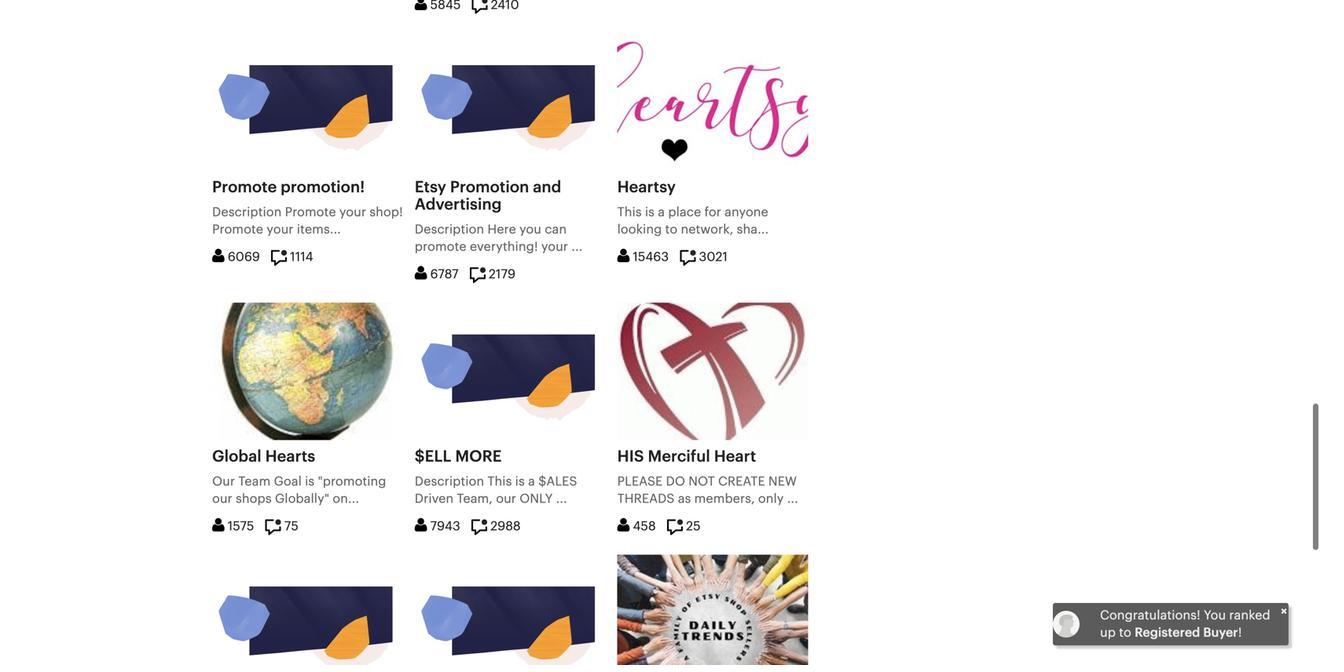 Task type: locate. For each thing, give the bounding box(es) containing it.
0 horizontal spatial this
[[487, 476, 512, 488]]

25
[[686, 521, 701, 533]]

heartsy link
[[617, 180, 676, 195]]

1 vertical spatial this
[[487, 476, 512, 488]]

2 vertical spatial your
[[541, 241, 568, 253]]

this up team,
[[487, 476, 512, 488]]

description up promote
[[415, 224, 484, 236]]

items...
[[297, 224, 341, 236]]

0 vertical spatial your
[[339, 206, 366, 219]]

team
[[238, 476, 270, 488]]

0 vertical spatial description
[[212, 206, 282, 219]]

{0} team member count element containing 6069
[[212, 251, 260, 264]]

ranked
[[1229, 610, 1270, 622]]

the crazy advertisers team team image image
[[212, 555, 403, 666]]

description inside description here you can promote everything! your ...
[[415, 224, 484, 236]]

... down $ales
[[556, 493, 567, 506]]

etsy
[[415, 180, 446, 195]]

to down place
[[665, 224, 678, 236]]

new
[[768, 476, 797, 488]]

place
[[668, 206, 701, 219]]

{0} team member count element containing 6787
[[415, 268, 459, 281]]

create
[[718, 476, 765, 488]]

our up 2988
[[496, 493, 516, 506]]

{0} team member count element containing 15463
[[617, 251, 669, 264]]

{0} team topics count element
[[472, 0, 519, 11], [271, 251, 313, 264], [680, 251, 728, 264], [470, 268, 516, 281], [265, 521, 299, 533], [472, 521, 521, 533], [667, 521, 701, 533]]

his merciful heart team image image
[[617, 303, 808, 440]]

{0} team topics count element containing 2988
[[472, 521, 521, 533]]

description up driven at the bottom left
[[415, 476, 484, 488]]

{0} team topics count element for global hearts
[[265, 521, 299, 533]]

2 horizontal spatial is
[[645, 206, 655, 219]]

description inside description this is a $ales driven team, our only ...
[[415, 476, 484, 488]]

$ales
[[538, 476, 577, 488]]

1114
[[290, 251, 313, 264]]

1 horizontal spatial your
[[339, 206, 366, 219]]

your down can
[[541, 241, 568, 253]]

etsy promotion and advertising team image image
[[415, 33, 606, 171]]

0 horizontal spatial to
[[665, 224, 678, 236]]

... down new
[[787, 493, 798, 506]]

... right everything!
[[571, 241, 583, 253]]

description  promote your shop! promote your items...
[[212, 206, 403, 236]]

{0} team topics count element containing 2179
[[470, 268, 516, 281]]

your up 1114
[[267, 224, 293, 236]]

our team goal is "promoting our shops globally" on...
[[212, 476, 386, 506]]

{0} team topics count element containing 25
[[667, 521, 701, 533]]

{0} team topics count element containing 1114
[[271, 251, 313, 264]]

heart
[[714, 449, 756, 465]]

this is a place for anyone looking to network, sha...
[[617, 206, 769, 236]]

{0} team member count element containing 458
[[617, 521, 656, 533]]

458
[[633, 521, 656, 533]]

your
[[339, 206, 366, 219], [267, 224, 293, 236], [541, 241, 568, 253]]

{0} team member count element for global hearts
[[212, 521, 254, 533]]

{0} team topics count element containing 75
[[265, 521, 299, 533]]

buyer
[[1203, 627, 1238, 640]]

his
[[617, 449, 644, 465]]

is up 'looking' at the top of page
[[645, 206, 655, 219]]

this
[[617, 206, 642, 219], [487, 476, 512, 488]]

is up globally"
[[305, 476, 315, 488]]

is up only
[[515, 476, 525, 488]]

$ell more
[[415, 449, 502, 465]]

1 horizontal spatial to
[[1119, 627, 1131, 640]]

hearts
[[265, 449, 315, 465]]

$ell more team image image
[[415, 303, 606, 440]]

×
[[1281, 606, 1287, 618]]

description for $ell
[[415, 476, 484, 488]]

{0} team topics count element containing 3021
[[680, 251, 728, 264]]

team,
[[457, 493, 493, 506]]

this inside this is a place for anyone looking to network, sha...
[[617, 206, 642, 219]]

driven
[[415, 493, 454, 506]]

please do not create new threads as members, only ...
[[617, 476, 798, 506]]

1 vertical spatial to
[[1119, 627, 1131, 640]]

2 horizontal spatial ...
[[787, 493, 798, 506]]

a left place
[[658, 206, 665, 219]]

{0} team member count element for his merciful heart
[[617, 521, 656, 533]]

0 vertical spatial a
[[658, 206, 665, 219]]

{0} team member count element for etsy promotion and advertising
[[415, 268, 459, 281]]

members,
[[694, 493, 755, 506]]

here
[[487, 224, 516, 236]]

description inside description  promote your shop! promote your items...
[[212, 206, 282, 219]]

our down our
[[212, 493, 232, 506]]

2 horizontal spatial your
[[541, 241, 568, 253]]

{0} team member count element containing 1575
[[212, 521, 254, 533]]

2 vertical spatial description
[[415, 476, 484, 488]]

!
[[1238, 627, 1242, 640]]

to right up
[[1119, 627, 1131, 640]]

our
[[212, 493, 232, 506], [496, 493, 516, 506]]

promote promotion!
[[212, 180, 365, 195]]

0 vertical spatial to
[[665, 224, 678, 236]]

more
[[455, 449, 502, 465]]

{0} team member count element containing 7943
[[415, 521, 460, 533]]

0 horizontal spatial is
[[305, 476, 315, 488]]

our
[[212, 476, 235, 488]]

{0} team member count element
[[415, 0, 461, 11], [212, 251, 260, 264], [617, 251, 669, 264], [415, 268, 459, 281], [212, 521, 254, 533], [415, 521, 460, 533], [617, 521, 656, 533]]

0 vertical spatial promote
[[212, 180, 277, 195]]

{0} team topics count element for his merciful heart
[[667, 521, 701, 533]]

1 vertical spatial a
[[528, 476, 535, 488]]

our inside our team goal is "promoting our shops globally" on...
[[212, 493, 232, 506]]

promote
[[212, 180, 277, 195], [285, 206, 336, 219], [212, 224, 263, 236]]

to
[[665, 224, 678, 236], [1119, 627, 1131, 640]]

alert
[[1053, 603, 1289, 646]]

merciful
[[648, 449, 710, 465]]

0 horizontal spatial a
[[528, 476, 535, 488]]

...
[[571, 241, 583, 253], [556, 493, 567, 506], [787, 493, 798, 506]]

1 horizontal spatial our
[[496, 493, 516, 506]]

a
[[658, 206, 665, 219], [528, 476, 535, 488]]

... inside please do not create new threads as members, only ...
[[787, 493, 798, 506]]

... inside description this is a $ales driven team, our only ...
[[556, 493, 567, 506]]

a up only
[[528, 476, 535, 488]]

his merciful heart link
[[617, 449, 756, 465]]

this inside description this is a $ales driven team, our only ...
[[487, 476, 512, 488]]

to inside this is a place for anyone looking to network, sha...
[[665, 224, 678, 236]]

is
[[645, 206, 655, 219], [305, 476, 315, 488], [515, 476, 525, 488]]

{0} team topics count element for heartsy
[[680, 251, 728, 264]]

1 horizontal spatial ...
[[571, 241, 583, 253]]

1 our from the left
[[212, 493, 232, 506]]

1 horizontal spatial a
[[658, 206, 665, 219]]

0 vertical spatial this
[[617, 206, 642, 219]]

sha...
[[737, 224, 769, 236]]

description
[[212, 206, 282, 219], [415, 224, 484, 236], [415, 476, 484, 488]]

{0} team topics count element for promote promotion!
[[271, 251, 313, 264]]

15463
[[633, 251, 669, 264]]

{0} team member count element for promote promotion!
[[212, 251, 260, 264]]

promotion!
[[281, 180, 365, 195]]

1 horizontal spatial this
[[617, 206, 642, 219]]

this up 'looking' at the top of page
[[617, 206, 642, 219]]

a inside this is a place for anyone looking to network, sha...
[[658, 206, 665, 219]]

$ell
[[415, 449, 451, 465]]

... for $ell more
[[556, 493, 567, 506]]

1 horizontal spatial is
[[515, 476, 525, 488]]

2 our from the left
[[496, 493, 516, 506]]

1 vertical spatial description
[[415, 224, 484, 236]]

description for etsy
[[415, 224, 484, 236]]

network,
[[681, 224, 733, 236]]

0 horizontal spatial ...
[[556, 493, 567, 506]]

promotion
[[450, 180, 529, 195]]

0 horizontal spatial our
[[212, 493, 232, 506]]

description this is a $ales driven team, our only ...
[[415, 476, 577, 506]]

0 horizontal spatial your
[[267, 224, 293, 236]]

{0} team topics count element for $ell more
[[472, 521, 521, 533]]

on...
[[333, 493, 359, 506]]

"promoting
[[318, 476, 386, 488]]

your left the shop!
[[339, 206, 366, 219]]

description up "6069"
[[212, 206, 282, 219]]

only
[[520, 493, 553, 506]]



Task type: vqa. For each thing, say whether or not it's contained in the screenshot.


Task type: describe. For each thing, give the bounding box(es) containing it.
$ell more link
[[415, 449, 502, 465]]

heartsy team image image
[[617, 33, 808, 171]]

is inside description this is a $ales driven team, our only ...
[[515, 476, 525, 488]]

up
[[1100, 627, 1116, 640]]

a inside description this is a $ales driven team, our only ...
[[528, 476, 535, 488]]

1575
[[228, 521, 254, 533]]

{0} team member count element for heartsy
[[617, 251, 669, 264]]

{0} team topics count element for etsy promotion and advertising
[[470, 268, 516, 281]]

alert containing congratulations! you ranked up to
[[1053, 603, 1289, 646]]

registered
[[1135, 627, 1200, 640]]

... for his merciful heart
[[787, 493, 798, 506]]

advertising
[[415, 197, 502, 213]]

registered buyer !
[[1135, 627, 1242, 640]]

global hearts team image image
[[212, 303, 403, 440]]

you
[[519, 224, 541, 236]]

is inside this is a place for anyone looking to network, sha...
[[645, 206, 655, 219]]

2179
[[489, 268, 516, 281]]

congratulations! you ranked up to
[[1100, 610, 1270, 640]]

your inside description here you can promote everything! your ...
[[541, 241, 568, 253]]

description here you can promote everything! your ...
[[415, 224, 583, 253]]

do
[[666, 476, 685, 488]]

2 vertical spatial promote
[[212, 224, 263, 236]]

global hearts link
[[212, 449, 315, 465]]

etsy promotion and advertising link
[[415, 180, 561, 213]]

global
[[212, 449, 262, 465]]

only
[[758, 493, 784, 506]]

global hearts
[[212, 449, 315, 465]]

description for promote
[[212, 206, 282, 219]]

can
[[545, 224, 567, 236]]

and
[[533, 180, 561, 195]]

please
[[617, 476, 663, 488]]

1 vertical spatial your
[[267, 224, 293, 236]]

promote promotion! team image image
[[212, 33, 403, 171]]

... inside description here you can promote everything! your ...
[[571, 241, 583, 253]]

daily trends team image image
[[617, 555, 808, 666]]

threads
[[617, 493, 675, 506]]

is inside our team goal is "promoting our shops globally" on...
[[305, 476, 315, 488]]

1 vertical spatial promote
[[285, 206, 336, 219]]

for
[[704, 206, 721, 219]]

3021
[[699, 251, 728, 264]]

promotion locomotion team image image
[[415, 555, 606, 666]]

congratulations!
[[1100, 610, 1201, 622]]

as
[[678, 493, 691, 506]]

heartsy
[[617, 180, 676, 195]]

promote promotion! link
[[212, 180, 365, 195]]

globally"
[[275, 493, 329, 506]]

you
[[1204, 610, 1226, 622]]

everything!
[[470, 241, 538, 253]]

not
[[689, 476, 715, 488]]

6069
[[228, 251, 260, 264]]

goal
[[274, 476, 302, 488]]

shops
[[236, 493, 272, 506]]

anyone
[[725, 206, 768, 219]]

75
[[284, 521, 299, 533]]

our inside description this is a $ales driven team, our only ...
[[496, 493, 516, 506]]

to inside congratulations! you ranked up to
[[1119, 627, 1131, 640]]

2988
[[490, 521, 521, 533]]

shop!
[[370, 206, 403, 219]]

etsy promotion and advertising
[[415, 180, 561, 213]]

promote
[[415, 241, 466, 253]]

7943
[[430, 521, 460, 533]]

his merciful heart
[[617, 449, 756, 465]]

6787
[[430, 268, 459, 281]]

{0} team member count element for $ell more
[[415, 521, 460, 533]]

looking
[[617, 224, 662, 236]]



